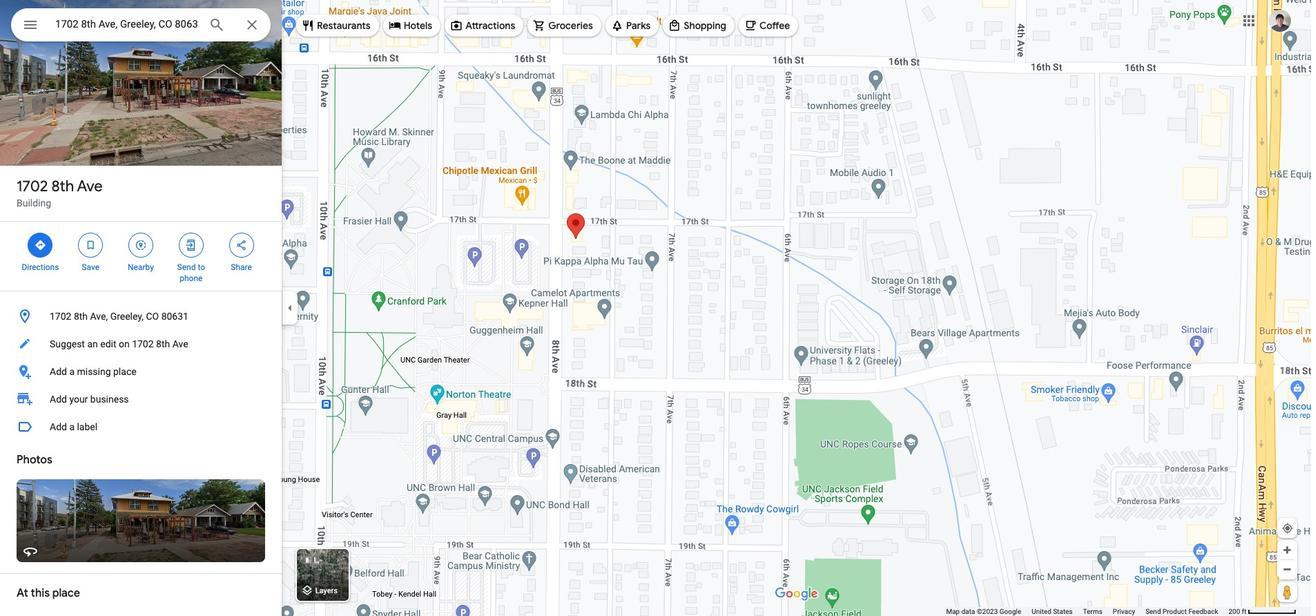 Task type: describe. For each thing, give the bounding box(es) containing it.
united states button
[[1032, 607, 1073, 616]]

parks button
[[606, 9, 659, 42]]

ave,
[[90, 311, 108, 322]]

add a missing place
[[50, 366, 137, 377]]

8th for ave,
[[74, 311, 88, 322]]

united
[[1032, 608, 1052, 615]]

parks
[[626, 19, 651, 32]]

8th for ave
[[51, 177, 74, 196]]

photos
[[17, 453, 52, 467]]

1702 for ave
[[17, 177, 48, 196]]

google maps element
[[0, 0, 1312, 616]]

privacy button
[[1113, 607, 1136, 616]]

©2023
[[977, 608, 998, 615]]

1702 8th ave, greeley, co 80631
[[50, 311, 189, 322]]

suggest
[[50, 338, 85, 350]]

attractions
[[466, 19, 515, 32]]

this
[[31, 586, 50, 600]]

add for add a missing place
[[50, 366, 67, 377]]

map data ©2023 google
[[947, 608, 1022, 615]]

an
[[87, 338, 98, 350]]

80631
[[161, 311, 189, 322]]

google
[[1000, 608, 1022, 615]]

feedback
[[1189, 608, 1219, 615]]

to
[[198, 262, 205, 272]]

1702 8th ave building
[[17, 177, 103, 209]]

phone
[[180, 274, 203, 283]]

ave inside 1702 8th ave building
[[77, 177, 103, 196]]

share
[[231, 262, 252, 272]]

ft
[[1243, 608, 1247, 615]]

building
[[17, 198, 51, 209]]

footer inside google maps element
[[947, 607, 1229, 616]]

on
[[119, 338, 130, 350]]

a for label
[[69, 421, 75, 432]]

actions for 1702 8th ave region
[[0, 222, 282, 291]]

1702 8th Ave, Greeley, CO 80631 field
[[11, 8, 271, 41]]

terms
[[1084, 608, 1103, 615]]

add for add your business
[[50, 394, 67, 405]]

coffee button
[[739, 9, 799, 42]]

nearby
[[128, 262, 154, 272]]

restaurants
[[317, 19, 371, 32]]

1702 8th ave, greeley, co 80631 button
[[0, 303, 282, 330]]

attractions button
[[445, 9, 524, 42]]


[[22, 15, 39, 35]]

collapse side panel image
[[283, 300, 298, 316]]

restaurants button
[[296, 9, 379, 42]]

add a label button
[[0, 413, 282, 441]]

 button
[[11, 8, 50, 44]]

edit
[[100, 338, 116, 350]]


[[84, 238, 97, 253]]

product
[[1163, 608, 1187, 615]]



Task type: vqa. For each thing, say whether or not it's contained in the screenshot.


Task type: locate. For each thing, give the bounding box(es) containing it.
200
[[1229, 608, 1241, 615]]

add left your
[[50, 394, 67, 405]]

suggest an edit on 1702 8th ave button
[[0, 330, 282, 358]]

a left missing
[[69, 366, 75, 377]]

1702 inside button
[[50, 311, 71, 322]]


[[34, 238, 47, 253]]

1 vertical spatial send
[[1146, 608, 1162, 615]]

3 add from the top
[[50, 421, 67, 432]]

0 vertical spatial a
[[69, 366, 75, 377]]

place down on
[[113, 366, 137, 377]]

a left label
[[69, 421, 75, 432]]

1702 up building
[[17, 177, 48, 196]]

a for missing
[[69, 366, 75, 377]]

at
[[17, 586, 28, 600]]

8th
[[51, 177, 74, 196], [74, 311, 88, 322], [156, 338, 170, 350]]

8th inside button
[[74, 311, 88, 322]]

map
[[947, 608, 960, 615]]

1702 inside button
[[132, 338, 154, 350]]

save
[[82, 262, 99, 272]]

1 vertical spatial add
[[50, 394, 67, 405]]

directions
[[22, 262, 59, 272]]

co
[[146, 311, 159, 322]]

add inside add a missing place button
[[50, 366, 67, 377]]

send to phone
[[177, 262, 205, 283]]

200 ft
[[1229, 608, 1247, 615]]

1702 for ave,
[[50, 311, 71, 322]]

0 horizontal spatial send
[[177, 262, 196, 272]]

a
[[69, 366, 75, 377], [69, 421, 75, 432]]

place inside add a missing place button
[[113, 366, 137, 377]]

add your business
[[50, 394, 129, 405]]

1 vertical spatial a
[[69, 421, 75, 432]]

send for send to phone
[[177, 262, 196, 272]]

send product feedback
[[1146, 608, 1219, 615]]

1 horizontal spatial send
[[1146, 608, 1162, 615]]

0 horizontal spatial place
[[52, 586, 80, 600]]

1702 inside 1702 8th ave building
[[17, 177, 48, 196]]

send inside send to phone
[[177, 262, 196, 272]]

united states
[[1032, 608, 1073, 615]]

ave
[[77, 177, 103, 196], [172, 338, 188, 350]]

send inside send product feedback button
[[1146, 608, 1162, 615]]

1 a from the top
[[69, 366, 75, 377]]

none field inside 1702 8th ave, greeley, co 80631 field
[[55, 16, 198, 32]]

states
[[1054, 608, 1073, 615]]

privacy
[[1113, 608, 1136, 615]]

ave down 80631
[[172, 338, 188, 350]]

0 horizontal spatial ave
[[77, 177, 103, 196]]

data
[[962, 608, 976, 615]]

0 vertical spatial add
[[50, 366, 67, 377]]

2 horizontal spatial 1702
[[132, 338, 154, 350]]

your
[[69, 394, 88, 405]]

1702
[[17, 177, 48, 196], [50, 311, 71, 322], [132, 338, 154, 350]]

coffee
[[760, 19, 790, 32]]

zoom in image
[[1283, 545, 1293, 555]]

2 vertical spatial 8th
[[156, 338, 170, 350]]

0 vertical spatial 8th
[[51, 177, 74, 196]]

place right this
[[52, 586, 80, 600]]

groceries
[[549, 19, 593, 32]]

1 horizontal spatial 1702
[[50, 311, 71, 322]]

1702 right on
[[132, 338, 154, 350]]

1 vertical spatial 8th
[[74, 311, 88, 322]]

hotels
[[404, 19, 433, 32]]

layers
[[315, 587, 338, 596]]

send up phone
[[177, 262, 196, 272]]


[[135, 238, 147, 253]]

1702 up "suggest"
[[50, 311, 71, 322]]

1702 8th ave main content
[[0, 0, 282, 616]]

ave inside button
[[172, 338, 188, 350]]

2 vertical spatial 1702
[[132, 338, 154, 350]]

2 a from the top
[[69, 421, 75, 432]]


[[185, 238, 197, 253]]

send product feedback button
[[1146, 607, 1219, 616]]

2 add from the top
[[50, 394, 67, 405]]

groceries button
[[528, 9, 602, 42]]

2 vertical spatial add
[[50, 421, 67, 432]]

suggest an edit on 1702 8th ave
[[50, 338, 188, 350]]

1 vertical spatial ave
[[172, 338, 188, 350]]

send for send product feedback
[[1146, 608, 1162, 615]]


[[235, 238, 248, 253]]

None field
[[55, 16, 198, 32]]

0 horizontal spatial 1702
[[17, 177, 48, 196]]

0 vertical spatial send
[[177, 262, 196, 272]]

terms button
[[1084, 607, 1103, 616]]

label
[[77, 421, 98, 432]]

200 ft button
[[1229, 608, 1297, 615]]

show street view coverage image
[[1278, 582, 1298, 602]]

footer
[[947, 607, 1229, 616]]

google account: nolan park  
(nolan.park@adept.ai) image
[[1270, 9, 1292, 32]]

add inside add a label button
[[50, 421, 67, 432]]

send left product
[[1146, 608, 1162, 615]]

missing
[[77, 366, 111, 377]]

send
[[177, 262, 196, 272], [1146, 608, 1162, 615]]

1 horizontal spatial place
[[113, 366, 137, 377]]

8th inside 1702 8th ave building
[[51, 177, 74, 196]]

ave up 
[[77, 177, 103, 196]]

add a label
[[50, 421, 98, 432]]

add left label
[[50, 421, 67, 432]]

add for add a label
[[50, 421, 67, 432]]

add a missing place button
[[0, 358, 282, 385]]

greeley,
[[110, 311, 144, 322]]

shopping button
[[663, 9, 735, 42]]

1 horizontal spatial ave
[[172, 338, 188, 350]]

1 vertical spatial place
[[52, 586, 80, 600]]

0 vertical spatial ave
[[77, 177, 103, 196]]

footer containing map data ©2023 google
[[947, 607, 1229, 616]]

hotels button
[[383, 9, 441, 42]]

add
[[50, 366, 67, 377], [50, 394, 67, 405], [50, 421, 67, 432]]

business
[[90, 394, 129, 405]]

add your business link
[[0, 385, 282, 413]]

0 vertical spatial place
[[113, 366, 137, 377]]

shopping
[[684, 19, 727, 32]]

zoom out image
[[1283, 564, 1293, 575]]

place
[[113, 366, 137, 377], [52, 586, 80, 600]]

show your location image
[[1282, 522, 1294, 535]]

0 vertical spatial 1702
[[17, 177, 48, 196]]

8th inside button
[[156, 338, 170, 350]]

at this place
[[17, 586, 80, 600]]

add inside add your business link
[[50, 394, 67, 405]]

 search field
[[11, 8, 271, 44]]

add down "suggest"
[[50, 366, 67, 377]]

1 add from the top
[[50, 366, 67, 377]]

1 vertical spatial 1702
[[50, 311, 71, 322]]



